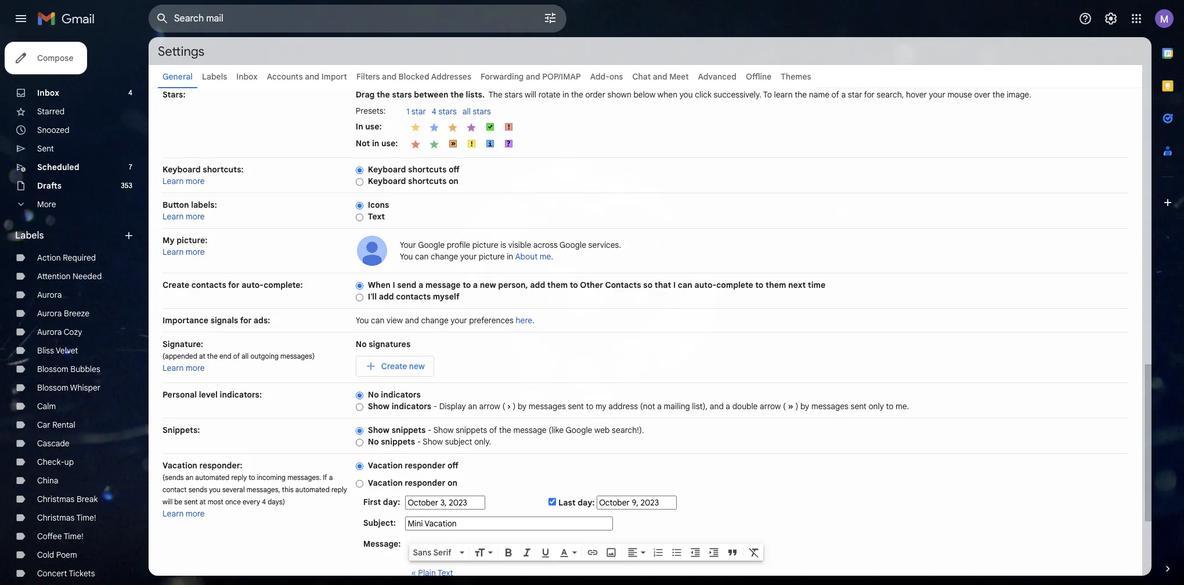 Task type: locate. For each thing, give the bounding box(es) containing it.
at inside signature: (appended at the end of all outgoing messages) learn more
[[199, 352, 205, 361]]

3 learn from the top
[[163, 247, 184, 257]]

. right preferences
[[533, 315, 535, 326]]

2 vertical spatial aurora
[[37, 327, 62, 337]]

learn up button at top
[[163, 176, 184, 186]]

in use:
[[356, 121, 382, 132]]

2 arrow from the left
[[760, 401, 781, 412]]

None search field
[[149, 5, 567, 33]]

i'll add contacts myself
[[368, 291, 460, 302]]

keyboard up 'icons'
[[368, 176, 406, 186]]

4 more from the top
[[186, 363, 205, 373]]

chat and meet link
[[632, 71, 689, 82]]

0 vertical spatial contacts
[[191, 280, 226, 290]]

button labels: learn more
[[163, 200, 217, 222]]

calm link
[[37, 401, 56, 412]]

1 vertical spatial off
[[448, 460, 459, 471]]

more button
[[0, 195, 139, 214]]

learn down (appended
[[163, 363, 184, 373]]

0 horizontal spatial an
[[186, 473, 193, 482]]

1 vertical spatial will
[[163, 498, 173, 506]]

create contacts for auto-complete:
[[163, 280, 303, 290]]

0 vertical spatial blossom
[[37, 364, 68, 374]]

learn more link down be
[[163, 509, 205, 519]]

at right (appended
[[199, 352, 205, 361]]

) right »
[[796, 401, 799, 412]]

and right filters
[[382, 71, 397, 82]]

can left view
[[371, 315, 385, 326]]

no
[[356, 339, 367, 350], [368, 390, 379, 400], [368, 437, 379, 447]]

learn more link down (appended
[[163, 363, 205, 373]]

1 horizontal spatial .
[[551, 251, 553, 262]]

arrow left ›
[[479, 401, 500, 412]]

labels heading
[[15, 230, 123, 242]]

image.
[[1007, 89, 1032, 100]]

labels
[[202, 71, 227, 82], [15, 230, 44, 242]]

1 by from the left
[[518, 401, 527, 412]]

0 vertical spatial aurora
[[37, 290, 62, 300]]

not
[[356, 138, 370, 148]]

1 ) from the left
[[513, 401, 516, 412]]

when
[[658, 89, 678, 100]]

2 horizontal spatial sent
[[851, 401, 867, 412]]

automated down responder:
[[195, 473, 230, 482]]

only.
[[474, 437, 491, 447]]

more for shortcuts:
[[186, 176, 205, 186]]

create
[[163, 280, 189, 290]]

learn for keyboard
[[163, 176, 184, 186]]

christmas down china link
[[37, 494, 75, 505]]

2 vertical spatial in
[[507, 251, 513, 262]]

of
[[832, 89, 839, 100], [233, 352, 240, 361], [489, 425, 497, 435]]

an up sends
[[186, 473, 193, 482]]

you up most
[[209, 485, 221, 494]]

0 vertical spatial off
[[449, 164, 460, 175]]

learn inside the keyboard shortcuts: learn more
[[163, 176, 184, 186]]

first day:
[[363, 497, 400, 507]]

1 horizontal spatial messages
[[812, 401, 849, 412]]

to left the my
[[586, 401, 594, 412]]

star right 1
[[412, 106, 426, 117]]

auto-
[[242, 280, 264, 290], [695, 280, 717, 290]]

importance
[[163, 315, 209, 326]]

1 horizontal spatial for
[[240, 315, 252, 326]]

vacation for vacation responder: (sends an automated reply to incoming messages. if a contact sends you several messages, this automated reply will be sent at most once every 4 days) learn more
[[163, 460, 197, 471]]

0 vertical spatial you
[[400, 251, 413, 262]]

2 vertical spatial 4
[[262, 498, 266, 506]]

change down profile on the left top of page
[[431, 251, 458, 262]]

blossom up calm
[[37, 383, 68, 393]]

picture image
[[356, 235, 388, 267]]

5 learn from the top
[[163, 509, 184, 519]]

1 responder from the top
[[405, 460, 446, 471]]

by right ›
[[518, 401, 527, 412]]

off down subject
[[448, 460, 459, 471]]

1 horizontal spatial 4
[[262, 498, 266, 506]]

1 vertical spatial christmas
[[37, 513, 75, 523]]

a right (not
[[657, 401, 662, 412]]

numbered list ‪(⌘⇧7)‬ image
[[653, 547, 664, 558]]

text
[[368, 211, 385, 222]]

indicators right the no indicators radio
[[381, 390, 421, 400]]

car
[[37, 420, 50, 430]]

reply left vacation responder on 'option'
[[331, 485, 347, 494]]

2 blossom from the top
[[37, 383, 68, 393]]

2 learn from the top
[[163, 211, 184, 222]]

china link
[[37, 476, 58, 486]]

main menu image
[[14, 12, 28, 26]]

you left click
[[680, 89, 693, 100]]

4 inside labels navigation
[[128, 88, 132, 97]]

the left order
[[571, 89, 583, 100]]

0 horizontal spatial sent
[[184, 498, 198, 506]]

1 vertical spatial inbox
[[37, 88, 59, 98]]

cold poem link
[[37, 550, 77, 560]]

2 auto- from the left
[[695, 280, 717, 290]]

bold ‪(⌘b)‬ image
[[503, 547, 515, 558]]

picture left is
[[472, 240, 498, 250]]

0 vertical spatial an
[[468, 401, 477, 412]]

1 horizontal spatial contacts
[[396, 291, 431, 302]]

1 more from the top
[[186, 176, 205, 186]]

change inside your google profile picture is visible across google services. you can change your picture in about me .
[[431, 251, 458, 262]]

snippets up 'no snippets - show subject only.'
[[392, 425, 426, 435]]

0 vertical spatial your
[[929, 89, 946, 100]]

automated down messages.
[[295, 485, 330, 494]]

my picture: learn more
[[163, 235, 207, 257]]

(
[[502, 401, 505, 412], [783, 401, 786, 412]]

link ‪(⌘k)‬ image
[[587, 547, 599, 558]]

your down myself on the left of the page
[[451, 315, 467, 326]]

vacation
[[163, 460, 197, 471], [368, 460, 403, 471], [368, 478, 403, 488]]

Keyboard shortcuts on radio
[[356, 178, 363, 186]]

sent left the my
[[568, 401, 584, 412]]

1 horizontal spatial star
[[848, 89, 862, 100]]

compose button
[[5, 42, 87, 74]]

aurora down aurora link
[[37, 308, 62, 319]]

1 vertical spatial can
[[678, 280, 693, 290]]

0 horizontal spatial will
[[163, 498, 173, 506]]

no signatures
[[356, 339, 411, 350]]

snippets
[[392, 425, 426, 435], [456, 425, 487, 435], [381, 437, 415, 447]]

1 horizontal spatial can
[[415, 251, 429, 262]]

labels for labels heading
[[15, 230, 44, 242]]

1 aurora from the top
[[37, 290, 62, 300]]

1 vertical spatial indicators
[[392, 401, 431, 412]]

1 horizontal spatial day:
[[578, 498, 595, 508]]

0 vertical spatial no
[[356, 339, 367, 350]]

more inside the keyboard shortcuts: learn more
[[186, 176, 205, 186]]

1 shortcuts from the top
[[408, 164, 447, 175]]

0 vertical spatial will
[[525, 89, 536, 100]]

in right not
[[372, 138, 379, 148]]

0 horizontal spatial them
[[547, 280, 568, 290]]

picture
[[472, 240, 498, 250], [479, 251, 505, 262]]

shortcuts
[[408, 164, 447, 175], [408, 176, 447, 186]]

address
[[609, 401, 638, 412]]

0 horizontal spatial (
[[502, 401, 505, 412]]

)
[[513, 401, 516, 412], [796, 401, 799, 412]]

themes link
[[781, 71, 811, 82]]

needed
[[73, 271, 102, 282]]

1 vertical spatial on
[[448, 478, 457, 488]]

blossom for blossom whisper
[[37, 383, 68, 393]]

0 vertical spatial message
[[426, 280, 461, 290]]

1 vertical spatial star
[[412, 106, 426, 117]]

china
[[37, 476, 58, 486]]

day: right first
[[383, 497, 400, 507]]

use: right in
[[365, 121, 382, 132]]

1 vertical spatial time!
[[64, 531, 83, 542]]

tab list
[[1152, 37, 1184, 543]]

0 vertical spatial change
[[431, 251, 458, 262]]

christmas up the coffee time! link on the left bottom of page
[[37, 513, 75, 523]]

0 horizontal spatial for
[[228, 280, 240, 290]]

Show indicators radio
[[356, 403, 363, 412]]

0 horizontal spatial you
[[356, 315, 369, 326]]

inbox right labels link
[[236, 71, 258, 82]]

inbox link right labels link
[[236, 71, 258, 82]]

vacation inside the vacation responder: (sends an automated reply to incoming messages. if a contact sends you several messages, this automated reply will be sent at most once every 4 days) learn more
[[163, 460, 197, 471]]

at
[[199, 352, 205, 361], [200, 498, 206, 506]]

inbox up starred
[[37, 88, 59, 98]]

keyboard
[[163, 164, 201, 175], [368, 164, 406, 175], [368, 176, 406, 186]]

of for signature: (appended at the end of all outgoing messages) learn more
[[233, 352, 240, 361]]

show right the show snippets option on the bottom left of the page
[[368, 425, 390, 435]]

1 christmas from the top
[[37, 494, 75, 505]]

christmas for christmas break
[[37, 494, 75, 505]]

formatting options toolbar
[[410, 544, 764, 561]]

learn down be
[[163, 509, 184, 519]]

2 horizontal spatial of
[[832, 89, 839, 100]]

them left next
[[766, 280, 786, 290]]

an right 'display'
[[468, 401, 477, 412]]

2 i from the left
[[673, 280, 676, 290]]

over
[[974, 89, 991, 100]]

0 vertical spatial can
[[415, 251, 429, 262]]

keyboard right keyboard shortcuts off radio on the top of page
[[368, 164, 406, 175]]

1 horizontal spatial message
[[513, 425, 547, 435]]

all inside signature: (appended at the end of all outgoing messages) learn more
[[242, 352, 249, 361]]

myself
[[433, 291, 460, 302]]

new
[[480, 280, 496, 290]]

1 vertical spatial your
[[460, 251, 477, 262]]

labels navigation
[[0, 37, 149, 585]]

0 horizontal spatial by
[[518, 401, 527, 412]]

blossom whisper
[[37, 383, 100, 393]]

1
[[407, 106, 410, 117]]

stars up 1
[[392, 89, 412, 100]]

car rental
[[37, 420, 75, 430]]

contacts down send
[[396, 291, 431, 302]]

1 blossom from the top
[[37, 364, 68, 374]]

0 vertical spatial .
[[551, 251, 553, 262]]

0 vertical spatial indicators
[[381, 390, 421, 400]]

0 horizontal spatial 4
[[128, 88, 132, 97]]

in inside your google profile picture is visible across google services. you can change your picture in about me .
[[507, 251, 513, 262]]

vacation for vacation responder on
[[368, 478, 403, 488]]

0 horizontal spatial day:
[[383, 497, 400, 507]]

and for forwarding
[[526, 71, 540, 82]]

and for accounts
[[305, 71, 319, 82]]

italic ‪(⌘i)‬ image
[[522, 547, 533, 558]]

shortcuts down keyboard shortcuts off
[[408, 176, 447, 186]]

2 learn more link from the top
[[163, 211, 205, 222]]

off for keyboard shortcuts off
[[449, 164, 460, 175]]

in
[[563, 89, 569, 100], [372, 138, 379, 148], [507, 251, 513, 262]]

auto- right that
[[695, 280, 717, 290]]

check-up
[[37, 457, 74, 467]]

time! down the break
[[76, 513, 96, 523]]

1 horizontal spatial them
[[766, 280, 786, 290]]

quote ‪(⌘⇧9)‬ image
[[727, 547, 739, 558]]

1 vertical spatial in
[[372, 138, 379, 148]]

you down your
[[400, 251, 413, 262]]

a left double
[[726, 401, 730, 412]]

0 horizontal spatial in
[[372, 138, 379, 148]]

learn inside button labels: learn more
[[163, 211, 184, 222]]

learn more link for button
[[163, 211, 205, 222]]

google right your
[[418, 240, 445, 250]]

1 horizontal spatial sent
[[568, 401, 584, 412]]

add right person,
[[530, 280, 545, 290]]

0 horizontal spatial messages
[[529, 401, 566, 412]]

responder down vacation responder off
[[405, 478, 446, 488]]

chat and meet
[[632, 71, 689, 82]]

the down ›
[[499, 425, 511, 435]]

off for vacation responder off
[[448, 460, 459, 471]]

settings image
[[1104, 12, 1118, 26]]

2 christmas from the top
[[37, 513, 75, 523]]

to inside the vacation responder: (sends an automated reply to incoming messages. if a contact sends you several messages, this automated reply will be sent at most once every 4 days) learn more
[[249, 473, 255, 482]]

at left most
[[200, 498, 206, 506]]

first
[[363, 497, 381, 507]]

3 learn more link from the top
[[163, 247, 205, 257]]

vacation up (sends
[[163, 460, 197, 471]]

Search mail text field
[[174, 13, 511, 24]]

0 vertical spatial inbox
[[236, 71, 258, 82]]

sent left only
[[851, 401, 867, 412]]

keyboard inside the keyboard shortcuts: learn more
[[163, 164, 201, 175]]

more inside signature: (appended at the end of all outgoing messages) learn more
[[186, 363, 205, 373]]

poem
[[56, 550, 77, 560]]

- for show subject only.
[[417, 437, 421, 447]]

3 more from the top
[[186, 247, 205, 257]]

of inside signature: (appended at the end of all outgoing messages) learn more
[[233, 352, 240, 361]]

. down across
[[551, 251, 553, 262]]

Vacation responder on radio
[[356, 479, 363, 488]]

No snippets radio
[[356, 438, 363, 447]]

labels right general link
[[202, 71, 227, 82]]

( left »
[[783, 401, 786, 412]]

no for no indicators
[[368, 390, 379, 400]]

1 horizontal spatial inbox
[[236, 71, 258, 82]]

0 horizontal spatial auto-
[[242, 280, 264, 290]]

end
[[219, 352, 231, 361]]

your down profile on the left top of page
[[460, 251, 477, 262]]

4 learn from the top
[[163, 363, 184, 373]]

lists.
[[466, 89, 485, 100]]

snippets for show subject only.
[[381, 437, 415, 447]]

reply up several
[[231, 473, 247, 482]]

learn inside my picture: learn more
[[163, 247, 184, 257]]

1 vertical spatial for
[[228, 280, 240, 290]]

show indicators - display an arrow ( › ) by messages sent to my address (not a mailing list), and a double arrow ( » ) by messages sent only to me.
[[368, 401, 909, 412]]

learn more link down button at top
[[163, 211, 205, 222]]

hover
[[906, 89, 927, 100]]

aurora down attention
[[37, 290, 62, 300]]

forwarding and pop/imap
[[481, 71, 581, 82]]

keyboard for keyboard shortcuts: learn more
[[163, 164, 201, 175]]

will down forwarding and pop/imap link
[[525, 89, 536, 100]]

First day: text field
[[405, 496, 486, 510]]

and right chat
[[653, 71, 667, 82]]

1 vertical spatial blossom
[[37, 383, 68, 393]]

0 vertical spatial inbox link
[[236, 71, 258, 82]]

2 vertical spatial can
[[371, 315, 385, 326]]

learn down button at top
[[163, 211, 184, 222]]

view
[[387, 315, 403, 326]]

compose
[[37, 53, 73, 63]]

inbox link up starred
[[37, 88, 59, 98]]

0 vertical spatial at
[[199, 352, 205, 361]]

0 horizontal spatial message
[[426, 280, 461, 290]]

you inside the vacation responder: (sends an automated reply to incoming messages. if a contact sends you several messages, this automated reply will be sent at most once every 4 days) learn more
[[209, 485, 221, 494]]

this
[[282, 485, 294, 494]]

1 horizontal spatial add
[[530, 280, 545, 290]]

1 vertical spatial reply
[[331, 485, 347, 494]]

for left ads:
[[240, 315, 252, 326]]

-
[[434, 401, 437, 412], [428, 425, 432, 435], [417, 437, 421, 447]]

more for picture:
[[186, 247, 205, 257]]

3 aurora from the top
[[37, 327, 62, 337]]

1 ( from the left
[[502, 401, 505, 412]]

all left 'outgoing'
[[242, 352, 249, 361]]

mouse
[[948, 89, 972, 100]]

no right the no indicators radio
[[368, 390, 379, 400]]

0 vertical spatial in
[[563, 89, 569, 100]]

2 aurora from the top
[[37, 308, 62, 319]]

more
[[186, 176, 205, 186], [186, 211, 205, 222], [186, 247, 205, 257], [186, 363, 205, 373], [186, 509, 205, 519]]

responder up vacation responder on at left
[[405, 460, 446, 471]]

time! down christmas time!
[[64, 531, 83, 542]]

rotate
[[539, 89, 561, 100]]

- up vacation responder off
[[417, 437, 421, 447]]

a right if on the left
[[329, 473, 333, 482]]

2 responder from the top
[[405, 478, 446, 488]]

arrow left »
[[760, 401, 781, 412]]

of for show snippets - show snippets of the message (like google web search!).
[[489, 425, 497, 435]]

1 vertical spatial all
[[242, 352, 249, 361]]

show left subject
[[423, 437, 443, 447]]

1 horizontal spatial of
[[489, 425, 497, 435]]

bliss velvet link
[[37, 345, 78, 356]]

drag
[[356, 89, 375, 100]]

1 them from the left
[[547, 280, 568, 290]]

0 horizontal spatial you
[[209, 485, 221, 494]]

0 horizontal spatial arrow
[[479, 401, 500, 412]]

aurora breeze link
[[37, 308, 89, 319]]

required
[[63, 253, 96, 263]]

more down picture: on the top
[[186, 247, 205, 257]]

starred
[[37, 106, 65, 117]]

1 horizontal spatial -
[[428, 425, 432, 435]]

0 vertical spatial star
[[848, 89, 862, 100]]

shortcuts up "keyboard shortcuts on"
[[408, 164, 447, 175]]

1 horizontal spatial automated
[[295, 485, 330, 494]]

forwarding and pop/imap link
[[481, 71, 581, 82]]

calm
[[37, 401, 56, 412]]

click
[[695, 89, 712, 100]]

signals
[[211, 315, 238, 326]]

- left 'display'
[[434, 401, 437, 412]]

indicators for no
[[381, 390, 421, 400]]

2 shortcuts from the top
[[408, 176, 447, 186]]

and left import
[[305, 71, 319, 82]]

google
[[418, 240, 445, 250], [560, 240, 586, 250], [566, 425, 592, 435]]

more inside my picture: learn more
[[186, 247, 205, 257]]

sent
[[37, 143, 54, 154]]

indent less ‪(⌘[)‬ image
[[690, 547, 702, 558]]

0 vertical spatial -
[[434, 401, 437, 412]]

vacation responder off
[[368, 460, 459, 471]]

on for vacation responder on
[[448, 478, 457, 488]]

signature:
[[163, 339, 203, 350]]

by right »
[[801, 401, 810, 412]]

responder for on
[[405, 478, 446, 488]]

Show snippets radio
[[356, 427, 363, 435]]

0 vertical spatial 4
[[128, 88, 132, 97]]

across
[[533, 240, 558, 250]]

1 horizontal spatial labels
[[202, 71, 227, 82]]

vacation responder on
[[368, 478, 457, 488]]

off up "keyboard shortcuts on"
[[449, 164, 460, 175]]

1 horizontal spatial auto-
[[695, 280, 717, 290]]

to up messages,
[[249, 473, 255, 482]]

more inside the vacation responder: (sends an automated reply to incoming messages. if a contact sends you several messages, this automated reply will be sent at most once every 4 days) learn more
[[186, 509, 205, 519]]

by
[[518, 401, 527, 412], [801, 401, 810, 412]]

1 learn more link from the top
[[163, 176, 205, 186]]

you down i'll add contacts myself option
[[356, 315, 369, 326]]

labels inside navigation
[[15, 230, 44, 242]]

aurora link
[[37, 290, 62, 300]]

change
[[431, 251, 458, 262], [421, 315, 449, 326]]

2 vertical spatial -
[[417, 437, 421, 447]]

will
[[525, 89, 536, 100], [163, 498, 173, 506]]

picture down is
[[479, 251, 505, 262]]

sent right be
[[184, 498, 198, 506]]

0 vertical spatial add
[[530, 280, 545, 290]]

no right no snippets option
[[368, 437, 379, 447]]

0 horizontal spatial add
[[379, 291, 394, 302]]

bliss velvet
[[37, 345, 78, 356]]

5 more from the top
[[186, 509, 205, 519]]

2 horizontal spatial can
[[678, 280, 693, 290]]

general
[[163, 71, 193, 82]]

contacts
[[605, 280, 641, 290]]

0 vertical spatial time!
[[76, 513, 96, 523]]

star left search,
[[848, 89, 862, 100]]

1 learn from the top
[[163, 176, 184, 186]]

inbox inside labels navigation
[[37, 88, 59, 98]]

1 horizontal spatial you
[[400, 251, 413, 262]]

more inside button labels: learn more
[[186, 211, 205, 222]]

2 more from the top
[[186, 211, 205, 222]]

. inside your google profile picture is visible across google services. you can change your picture in about me .
[[551, 251, 553, 262]]

change down myself on the left of the page
[[421, 315, 449, 326]]

0 horizontal spatial i
[[393, 280, 395, 290]]

1 vertical spatial no
[[368, 390, 379, 400]]

use: right not
[[381, 138, 398, 148]]

message left (like
[[513, 425, 547, 435]]

2 by from the left
[[801, 401, 810, 412]]

to left 'other'
[[570, 280, 578, 290]]

0 horizontal spatial inbox
[[37, 88, 59, 98]]

1 vertical spatial shortcuts
[[408, 176, 447, 186]]



Task type: vqa. For each thing, say whether or not it's contained in the screenshot.


Task type: describe. For each thing, give the bounding box(es) containing it.
remove formatting ‪(⌘\)‬ image
[[749, 547, 760, 558]]

support image
[[1079, 12, 1093, 26]]

advanced
[[698, 71, 737, 82]]

the right learn
[[795, 89, 807, 100]]

No indicators radio
[[356, 391, 363, 400]]

sans serif option
[[411, 547, 458, 558]]

gmail image
[[37, 7, 100, 30]]

tickets
[[69, 568, 95, 579]]

filters and blocked addresses link
[[356, 71, 471, 82]]

add-
[[590, 71, 610, 82]]

velvet
[[56, 345, 78, 356]]

learn for button
[[163, 211, 184, 222]]

at inside the vacation responder: (sends an automated reply to incoming messages. if a contact sends you several messages, this automated reply will be sent at most once every 4 days) learn more
[[200, 498, 206, 506]]

on for keyboard shortcuts on
[[449, 176, 459, 186]]

rental
[[52, 420, 75, 430]]

When I send a message to a new person, add them to Other Contacts so that I can auto-complete to them next time radio
[[356, 281, 363, 290]]

the inside signature: (appended at the end of all outgoing messages) learn more
[[207, 352, 218, 361]]

1 horizontal spatial you
[[680, 89, 693, 100]]

»
[[788, 401, 794, 412]]

(not
[[640, 401, 655, 412]]

last
[[558, 498, 576, 508]]

google right across
[[560, 240, 586, 250]]

indicators for show
[[392, 401, 431, 412]]

4 learn more link from the top
[[163, 363, 205, 373]]

add-ons link
[[590, 71, 623, 82]]

more for labels:
[[186, 211, 205, 222]]

- for show snippets of the message (like google web search!).
[[428, 425, 432, 435]]

1 horizontal spatial will
[[525, 89, 536, 100]]

action required
[[37, 253, 96, 263]]

1 arrow from the left
[[479, 401, 500, 412]]

scheduled
[[37, 162, 79, 172]]

i'll
[[368, 291, 377, 302]]

be
[[174, 498, 182, 506]]

aurora for aurora link
[[37, 290, 62, 300]]

can inside your google profile picture is visible across google services. you can change your picture in about me .
[[415, 251, 429, 262]]

action required link
[[37, 253, 96, 263]]

Vacation responder off radio
[[356, 462, 363, 471]]

here link
[[516, 315, 533, 326]]

my
[[596, 401, 607, 412]]

bulleted list ‪(⌘⇧8)‬ image
[[671, 547, 683, 558]]

responder:
[[199, 460, 242, 471]]

5 learn more link from the top
[[163, 509, 205, 519]]

show up 'no snippets - show subject only.'
[[434, 425, 454, 435]]

show right show indicators option
[[368, 401, 390, 412]]

keyboard shortcuts: learn more
[[163, 164, 244, 186]]

you can view and change your preferences here .
[[356, 315, 535, 326]]

2 vertical spatial your
[[451, 315, 467, 326]]

1 vertical spatial change
[[421, 315, 449, 326]]

time
[[808, 280, 826, 290]]

filters
[[356, 71, 380, 82]]

1 horizontal spatial an
[[468, 401, 477, 412]]

filters and blocked addresses
[[356, 71, 471, 82]]

a inside the vacation responder: (sends an automated reply to incoming messages. if a contact sends you several messages, this automated reply will be sent at most once every 4 days) learn more
[[329, 473, 333, 482]]

general link
[[163, 71, 193, 82]]

starred link
[[37, 106, 65, 117]]

cascade link
[[37, 438, 69, 449]]

labels:
[[191, 200, 217, 210]]

underline ‪(⌘u)‬ image
[[540, 547, 552, 559]]

0 horizontal spatial .
[[533, 315, 535, 326]]

inbox for the rightmost inbox link
[[236, 71, 258, 82]]

shortcuts for on
[[408, 176, 447, 186]]

a left new
[[473, 280, 478, 290]]

other
[[580, 280, 603, 290]]

add-ons
[[590, 71, 623, 82]]

christmas time! link
[[37, 513, 96, 523]]

name
[[809, 89, 830, 100]]

a right name
[[842, 89, 846, 100]]

not in use:
[[356, 138, 398, 148]]

breeze
[[64, 308, 89, 319]]

aurora cozy
[[37, 327, 82, 337]]

2 ) from the left
[[796, 401, 799, 412]]

Subject text field
[[405, 517, 613, 531]]

Text radio
[[356, 213, 363, 222]]

Last day: text field
[[597, 496, 677, 510]]

the right drag
[[377, 89, 390, 100]]

0 horizontal spatial automated
[[195, 473, 230, 482]]

1 star 4 stars all stars
[[407, 106, 491, 117]]

incoming
[[257, 473, 286, 482]]

between
[[414, 89, 449, 100]]

when
[[368, 280, 391, 290]]

blossom for blossom bubbles
[[37, 364, 68, 374]]

drafts link
[[37, 181, 62, 191]]

Keyboard shortcuts off radio
[[356, 166, 363, 175]]

1 horizontal spatial inbox link
[[236, 71, 258, 82]]

I'll add contacts myself radio
[[356, 293, 363, 302]]

vacation for vacation responder off
[[368, 460, 403, 471]]

the right over
[[993, 89, 1005, 100]]

0 horizontal spatial reply
[[231, 473, 247, 482]]

1 messages from the left
[[529, 401, 566, 412]]

2 vertical spatial no
[[368, 437, 379, 447]]

learn more link for keyboard
[[163, 176, 205, 186]]

will inside the vacation responder: (sends an automated reply to incoming messages. if a contact sends you several messages, this automated reply will be sent at most once every 4 days) learn more
[[163, 498, 173, 506]]

aurora for aurora breeze
[[37, 308, 62, 319]]

stars right the
[[505, 89, 523, 100]]

display
[[439, 401, 466, 412]]

1 vertical spatial message
[[513, 425, 547, 435]]

responder for off
[[405, 460, 446, 471]]

labels for labels link
[[202, 71, 227, 82]]

1 vertical spatial 4
[[432, 106, 437, 117]]

0 horizontal spatial contacts
[[191, 280, 226, 290]]

when i send a message to a new person, add them to other contacts so that i can auto-complete to them next time
[[368, 280, 826, 290]]

1 horizontal spatial reply
[[331, 485, 347, 494]]

2 them from the left
[[766, 280, 786, 290]]

Icons radio
[[356, 201, 363, 210]]

personal
[[163, 390, 197, 400]]

no for no signatures
[[356, 339, 367, 350]]

christmas time!
[[37, 513, 96, 523]]

icons
[[368, 200, 389, 210]]

blossom bubbles link
[[37, 364, 100, 374]]

list),
[[692, 401, 708, 412]]

visible
[[508, 240, 531, 250]]

stars down "between" at left
[[439, 106, 457, 117]]

1 vertical spatial you
[[356, 315, 369, 326]]

to left me.
[[886, 401, 894, 412]]

and for chat
[[653, 71, 667, 82]]

an inside the vacation responder: (sends an automated reply to incoming messages. if a contact sends you several messages, this automated reply will be sent at most once every 4 days) learn more
[[186, 473, 193, 482]]

blossom bubbles
[[37, 364, 100, 374]]

advanced link
[[698, 71, 737, 82]]

messages.
[[288, 473, 321, 482]]

2 horizontal spatial in
[[563, 89, 569, 100]]

your inside your google profile picture is visible across google services. you can change your picture in about me .
[[460, 251, 477, 262]]

learn more link for my
[[163, 247, 205, 257]]

button
[[163, 200, 189, 210]]

send
[[397, 280, 417, 290]]

your
[[400, 240, 416, 250]]

shown
[[608, 89, 632, 100]]

0 horizontal spatial inbox link
[[37, 88, 59, 98]]

car rental link
[[37, 420, 75, 430]]

the left lists. at the top of page
[[451, 89, 464, 100]]

google right (like
[[566, 425, 592, 435]]

offline link
[[746, 71, 772, 82]]

sans
[[413, 547, 432, 558]]

1 horizontal spatial all
[[463, 106, 471, 117]]

vacation responder: (sends an automated reply to incoming messages. if a contact sends you several messages, this automated reply will be sent at most once every 4 days) learn more
[[163, 460, 347, 519]]

2 messages from the left
[[812, 401, 849, 412]]

(like
[[549, 425, 564, 435]]

action
[[37, 253, 61, 263]]

Last day: checkbox
[[549, 498, 556, 506]]

whisper
[[70, 383, 100, 393]]

1 auto- from the left
[[242, 280, 264, 290]]

2 ( from the left
[[783, 401, 786, 412]]

insert image image
[[606, 547, 617, 558]]

sends
[[188, 485, 207, 494]]

blossom whisper link
[[37, 383, 100, 393]]

0 vertical spatial for
[[864, 89, 875, 100]]

presets:
[[356, 106, 386, 116]]

1 vertical spatial use:
[[381, 138, 398, 148]]

serif
[[433, 547, 452, 558]]

›
[[507, 401, 511, 412]]

- for display an arrow (
[[434, 401, 437, 412]]

0 horizontal spatial star
[[412, 106, 426, 117]]

snippets for show snippets of the message (like google web search!).
[[392, 425, 426, 435]]

to
[[763, 89, 772, 100]]

aurora for aurora cozy
[[37, 327, 62, 337]]

indicators:
[[220, 390, 262, 400]]

and right view
[[405, 315, 419, 326]]

1 vertical spatial add
[[379, 291, 394, 302]]

coffee time!
[[37, 531, 83, 542]]

1 vertical spatial picture
[[479, 251, 505, 262]]

search mail image
[[152, 8, 173, 29]]

stars down lists. at the top of page
[[473, 106, 491, 117]]

indent more ‪(⌘])‬ image
[[709, 547, 720, 558]]

learn inside the vacation responder: (sends an automated reply to incoming messages. if a contact sends you several messages, this automated reply will be sent at most once every 4 days) learn more
[[163, 509, 184, 519]]

cascade
[[37, 438, 69, 449]]

keyboard for keyboard shortcuts on
[[368, 176, 406, 186]]

and for filters
[[382, 71, 397, 82]]

keyboard for keyboard shortcuts off
[[368, 164, 406, 175]]

0 vertical spatial use:
[[365, 121, 382, 132]]

1 vertical spatial contacts
[[396, 291, 431, 302]]

shortcuts for off
[[408, 164, 447, 175]]

4 inside the vacation responder: (sends an automated reply to incoming messages. if a contact sends you several messages, this automated reply will be sent at most once every 4 days) learn more
[[262, 498, 266, 506]]

attention needed
[[37, 271, 102, 282]]

profile
[[447, 240, 470, 250]]

you inside your google profile picture is visible across google services. you can change your picture in about me .
[[400, 251, 413, 262]]

learn inside signature: (appended at the end of all outgoing messages) learn more
[[163, 363, 184, 373]]

every
[[243, 498, 260, 506]]

learn for my
[[163, 247, 184, 257]]

sent inside the vacation responder: (sends an automated reply to incoming messages. if a contact sends you several messages, this automated reply will be sent at most once every 4 days) learn more
[[184, 498, 198, 506]]

cold poem
[[37, 550, 77, 560]]

services.
[[588, 240, 621, 250]]

snippets up the only. on the left bottom of page
[[456, 425, 487, 435]]

0 vertical spatial picture
[[472, 240, 498, 250]]

to right complete
[[756, 280, 764, 290]]

for for importance signals for ads:
[[240, 315, 252, 326]]

to left new
[[463, 280, 471, 290]]

christmas break link
[[37, 494, 98, 505]]

snoozed
[[37, 125, 69, 135]]

christmas for christmas time!
[[37, 513, 75, 523]]

0 horizontal spatial can
[[371, 315, 385, 326]]

messages)
[[280, 352, 315, 361]]

days)
[[268, 498, 285, 506]]

concert
[[37, 568, 67, 579]]

day: for first day:
[[383, 497, 400, 507]]

time! for coffee time!
[[64, 531, 83, 542]]

snippets:
[[163, 425, 200, 435]]

time! for christmas time!
[[76, 513, 96, 523]]

attention needed link
[[37, 271, 102, 282]]

a up the i'll add contacts myself
[[419, 280, 423, 290]]

advanced search options image
[[539, 6, 562, 30]]

inbox for left inbox link
[[37, 88, 59, 98]]

and right list), on the right bottom
[[710, 401, 724, 412]]

for for create contacts for auto-complete:
[[228, 280, 240, 290]]

1 i from the left
[[393, 280, 395, 290]]

day: for last day:
[[578, 498, 595, 508]]



